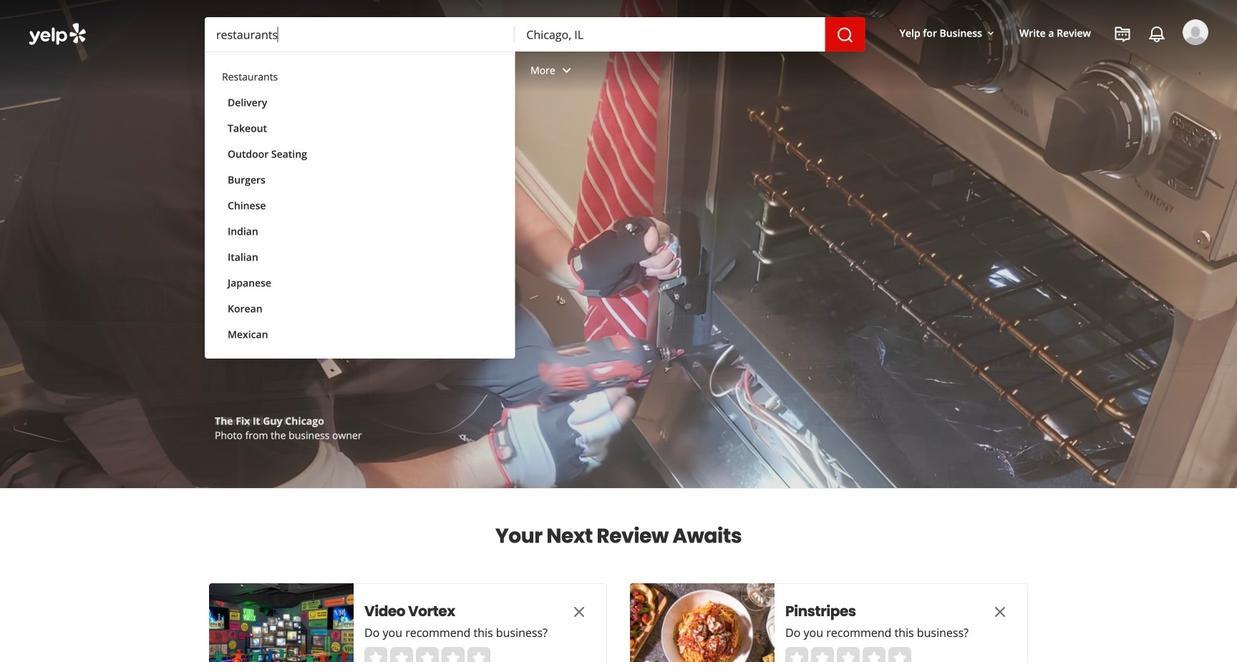 Task type: describe. For each thing, give the bounding box(es) containing it.
rating element for (no rating) image corresponding to photo of pinstripes
[[785, 647, 911, 662]]

24 chevron down v2 image
[[273, 62, 290, 79]]

(no rating) image for photo of pinstripes
[[785, 647, 911, 662]]

photo of video vortex image
[[209, 584, 354, 662]]

notifications image
[[1148, 26, 1166, 43]]

user actions element
[[888, 18, 1229, 106]]

projects image
[[1114, 26, 1131, 43]]

  text field inside explore banner section 'banner'
[[205, 17, 515, 52]]

dismiss card image for rating 'element' corresponding to (no rating) image corresponding to photo of video vortex
[[571, 604, 588, 621]]

search image
[[837, 27, 854, 44]]

photo of pinstripes image
[[630, 584, 775, 662]]

16 chevron down v2 image
[[985, 28, 997, 39]]

explore banner section banner
[[0, 0, 1237, 488]]



Task type: locate. For each thing, give the bounding box(es) containing it.
rating element for (no rating) image corresponding to photo of video vortex
[[364, 647, 490, 662]]

address, neighborhood, city, state or zip text field
[[515, 17, 825, 52]]

1 horizontal spatial dismiss card image
[[992, 604, 1009, 621]]

0 horizontal spatial (no rating) image
[[364, 647, 490, 662]]

None radio
[[416, 647, 439, 662], [442, 647, 465, 662], [863, 647, 886, 662], [416, 647, 439, 662], [442, 647, 465, 662], [863, 647, 886, 662]]

business categories element
[[203, 52, 1209, 93]]

None search field
[[0, 0, 1237, 359]]

teddy r. image
[[1183, 19, 1209, 45]]

2 dismiss card image from the left
[[992, 604, 1009, 621]]

1 horizontal spatial rating element
[[785, 647, 911, 662]]

none search field inside explore banner section 'banner'
[[205, 17, 865, 52]]

None field
[[205, 17, 515, 52], [515, 17, 825, 52], [205, 17, 515, 52]]

1 rating element from the left
[[364, 647, 490, 662]]

0 horizontal spatial dismiss card image
[[571, 604, 588, 621]]

24 chevron down v2 image
[[490, 62, 508, 79], [558, 62, 575, 79]]

2 24 chevron down v2 image from the left
[[558, 62, 575, 79]]

None search field
[[205, 17, 865, 52]]

0 horizontal spatial 24 chevron down v2 image
[[490, 62, 508, 79]]

things to do, nail salons, plumbers text field
[[205, 17, 515, 52]]

  text field
[[205, 17, 515, 52]]

None radio
[[364, 647, 387, 662], [390, 647, 413, 662], [468, 647, 490, 662], [785, 647, 808, 662], [811, 647, 834, 662], [837, 647, 860, 662], [889, 647, 911, 662], [364, 647, 387, 662], [390, 647, 413, 662], [468, 647, 490, 662], [785, 647, 808, 662], [811, 647, 834, 662], [837, 647, 860, 662], [889, 647, 911, 662]]

(no rating) image
[[364, 647, 490, 662], [785, 647, 911, 662]]

1 (no rating) image from the left
[[364, 647, 490, 662]]

1 dismiss card image from the left
[[571, 604, 588, 621]]

2 (no rating) image from the left
[[785, 647, 911, 662]]

2 rating element from the left
[[785, 647, 911, 662]]

dismiss card image for (no rating) image corresponding to photo of pinstripes rating 'element'
[[992, 604, 1009, 621]]

1 24 chevron down v2 image from the left
[[490, 62, 508, 79]]

none field address, neighborhood, city, state or zip
[[515, 17, 825, 52]]

24 search v2 image
[[266, 210, 284, 228], [266, 210, 284, 228]]

1 horizontal spatial 24 chevron down v2 image
[[558, 62, 575, 79]]

1 horizontal spatial (no rating) image
[[785, 647, 911, 662]]

rating element
[[364, 647, 490, 662], [785, 647, 911, 662]]

(no rating) image for photo of video vortex
[[364, 647, 490, 662]]

0 horizontal spatial rating element
[[364, 647, 490, 662]]

dismiss card image
[[571, 604, 588, 621], [992, 604, 1009, 621]]



Task type: vqa. For each thing, say whether or not it's contained in the screenshot.
from
no



